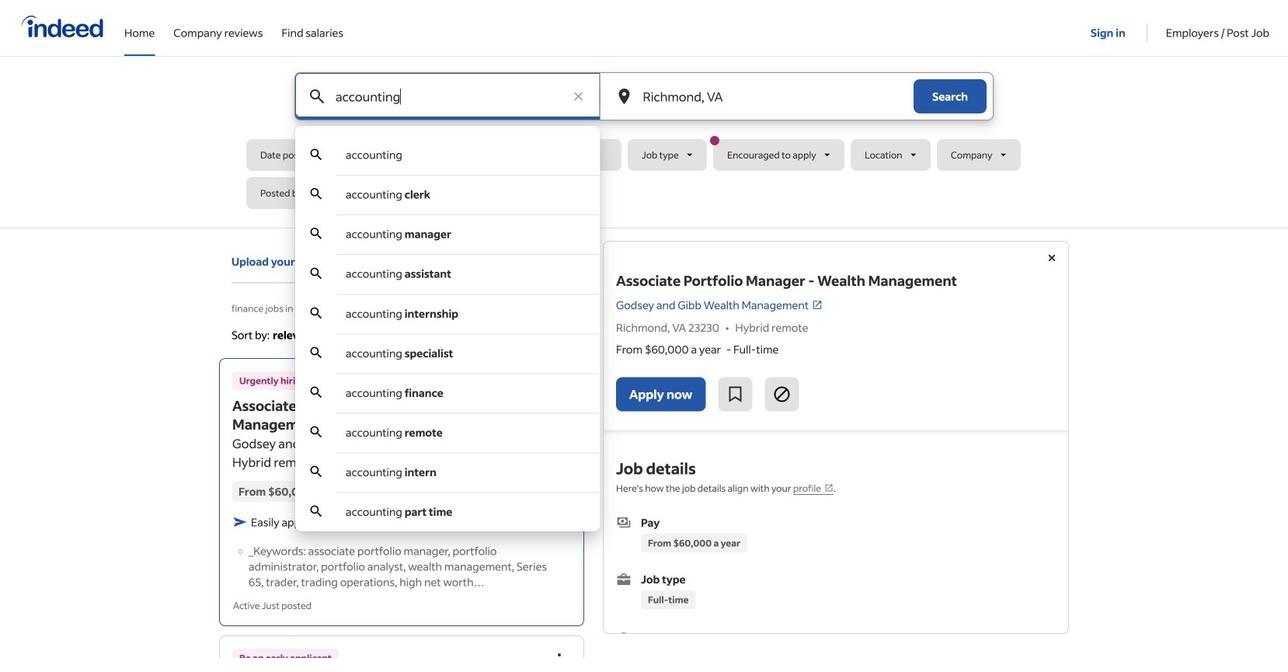 Task type: vqa. For each thing, say whether or not it's contained in the screenshot.
Clear what input 'icon'
yes



Task type: locate. For each thing, give the bounding box(es) containing it.
Edit location text field
[[640, 73, 883, 120]]

group
[[542, 366, 577, 400]]

not interested image
[[773, 385, 791, 404]]

None search field
[[246, 72, 1042, 531]]

accounting element
[[346, 148, 402, 162]]

search: Job title, keywords, or company text field
[[333, 73, 563, 120]]

job preferences (opens in a new window) image
[[824, 483, 834, 492]]

clear what input image
[[571, 89, 586, 104]]

search suggestions list box
[[295, 135, 600, 531]]

godsey and gibb wealth management (opens in a new tab) image
[[812, 299, 823, 310]]



Task type: describe. For each thing, give the bounding box(es) containing it.
close job details image
[[1043, 249, 1061, 267]]

help icon image
[[553, 326, 572, 344]]

job actions for finance director is collapsed image
[[550, 651, 569, 658]]

save this job image
[[726, 385, 745, 404]]



